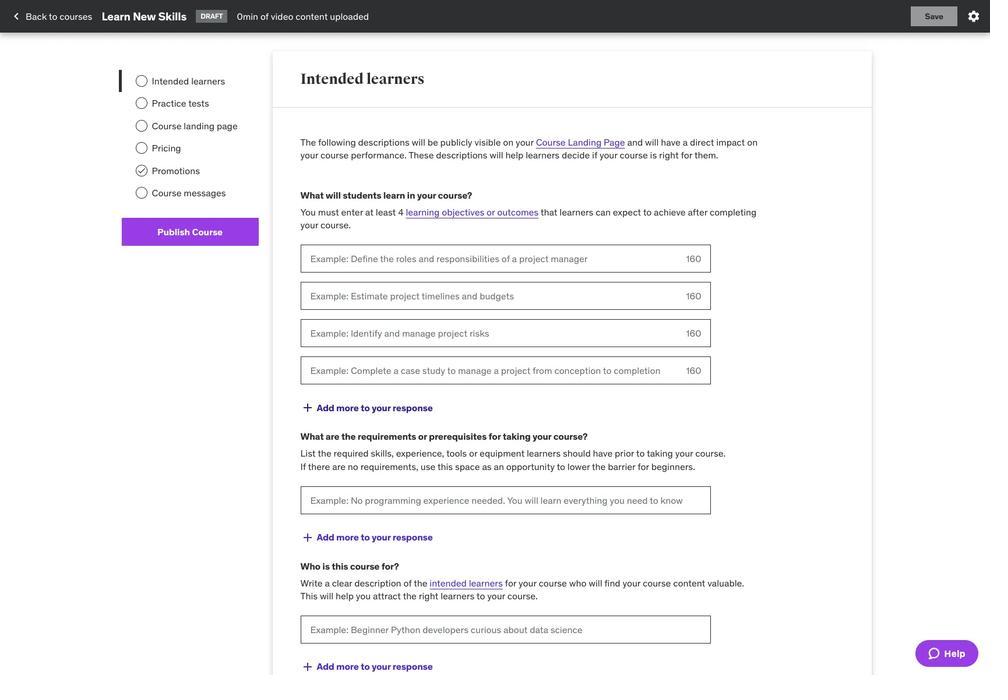 Task type: locate. For each thing, give the bounding box(es) containing it.
1 horizontal spatial of
[[404, 577, 412, 589]]

is right who
[[322, 560, 330, 572]]

more
[[336, 402, 359, 414], [336, 531, 359, 543], [336, 661, 359, 673]]

1 vertical spatial incomplete image
[[135, 120, 147, 132]]

1 horizontal spatial have
[[661, 136, 681, 148]]

1 horizontal spatial course?
[[553, 431, 588, 442]]

taking up beginners.
[[647, 448, 673, 459]]

2 on from the left
[[747, 136, 758, 148]]

tests
[[188, 98, 209, 109]]

1 horizontal spatial a
[[683, 136, 688, 148]]

help down the following descriptions will be publicly visible on your course landing page
[[505, 149, 523, 161]]

0 horizontal spatial descriptions
[[358, 136, 410, 148]]

medium image inside back to courses "link"
[[9, 9, 23, 23]]

0 horizontal spatial intended
[[152, 75, 189, 87]]

publish
[[157, 226, 190, 238]]

0 vertical spatial have
[[661, 136, 681, 148]]

incomplete image up completed image
[[135, 142, 147, 154]]

1 horizontal spatial course.
[[507, 590, 538, 602]]

on
[[503, 136, 514, 148], [747, 136, 758, 148]]

promotions
[[152, 165, 200, 176]]

to inside "link"
[[49, 10, 57, 22]]

the
[[341, 431, 356, 442], [318, 448, 331, 459], [592, 461, 606, 472], [414, 577, 427, 589], [403, 590, 417, 602]]

3 add from the top
[[317, 661, 334, 673]]

1 vertical spatial have
[[593, 448, 613, 459]]

these
[[409, 149, 434, 161]]

2 more from the top
[[336, 531, 359, 543]]

publish course
[[157, 226, 223, 238]]

0 horizontal spatial or
[[418, 431, 427, 442]]

them.
[[694, 149, 718, 161]]

0 horizontal spatial content
[[296, 10, 328, 22]]

experience,
[[396, 448, 444, 459]]

requirements
[[358, 431, 416, 442]]

add more to your response for requirements
[[317, 531, 433, 543]]

0 vertical spatial add more to your response button
[[300, 394, 433, 422]]

your inside that learners can expect to achieve after completing your course.
[[300, 219, 318, 231]]

3 add more to your response button from the top
[[300, 653, 433, 675]]

0 horizontal spatial course?
[[438, 189, 472, 201]]

taking
[[503, 431, 531, 442], [647, 448, 673, 459]]

medium image for you must enter at least 4
[[300, 401, 314, 415]]

0 vertical spatial add
[[317, 402, 334, 414]]

1 horizontal spatial right
[[659, 149, 679, 161]]

right left them.
[[659, 149, 679, 161]]

will right "this"
[[320, 590, 333, 602]]

1 incomplete image from the top
[[135, 98, 147, 109]]

completed element
[[135, 165, 147, 176]]

1 vertical spatial medium image
[[300, 531, 314, 545]]

medium image
[[9, 9, 23, 23], [300, 660, 314, 674]]

on right 'visible'
[[503, 136, 514, 148]]

what inside what are the requirements or prerequisites for taking your course? list the required skills, experience, tools or equipment learners should have prior to taking your course. if there are no requirements, use this space as an opportunity to lower the barrier for beginners.
[[300, 431, 324, 442]]

1 vertical spatial course?
[[553, 431, 588, 442]]

2 vertical spatial course.
[[507, 590, 538, 602]]

1 vertical spatial help
[[336, 590, 354, 602]]

1 horizontal spatial is
[[650, 149, 657, 161]]

0 horizontal spatial have
[[593, 448, 613, 459]]

content right video
[[296, 10, 328, 22]]

help down clear
[[336, 590, 354, 602]]

0 vertical spatial incomplete image
[[135, 75, 147, 87]]

1 vertical spatial course.
[[695, 448, 726, 459]]

on right the impact
[[747, 136, 758, 148]]

are left no
[[332, 461, 346, 472]]

intended learners link
[[122, 70, 258, 92]]

incomplete image for course
[[135, 120, 147, 132]]

course.
[[321, 219, 351, 231], [695, 448, 726, 459], [507, 590, 538, 602]]

1 vertical spatial content
[[673, 577, 705, 589]]

learn
[[383, 189, 405, 201]]

1 what from the top
[[300, 189, 324, 201]]

1 160 from the top
[[686, 253, 701, 265]]

1 horizontal spatial descriptions
[[436, 149, 487, 161]]

0 horizontal spatial this
[[332, 560, 348, 572]]

add more to your response button
[[300, 394, 433, 422], [300, 524, 433, 552], [300, 653, 433, 675]]

0 vertical spatial is
[[650, 149, 657, 161]]

this
[[438, 461, 453, 472], [332, 560, 348, 572]]

1 vertical spatial response
[[393, 531, 433, 543]]

2 vertical spatial or
[[469, 448, 477, 459]]

1 vertical spatial are
[[332, 461, 346, 472]]

Example: Estimate project timelines and budgets text field
[[300, 282, 677, 310]]

0 vertical spatial help
[[505, 149, 523, 161]]

1 horizontal spatial taking
[[647, 448, 673, 459]]

or left outcomes
[[487, 206, 495, 218]]

or
[[487, 206, 495, 218], [418, 431, 427, 442], [469, 448, 477, 459]]

add more to your response button for requirements
[[300, 524, 433, 552]]

0 vertical spatial this
[[438, 461, 453, 472]]

this up clear
[[332, 560, 348, 572]]

course
[[152, 120, 182, 132], [536, 136, 566, 148], [152, 187, 182, 199], [192, 226, 223, 238]]

taking up equipment
[[503, 431, 531, 442]]

a left clear
[[325, 577, 330, 589]]

descriptions
[[358, 136, 410, 148], [436, 149, 487, 161]]

or up space at the left bottom of the page
[[469, 448, 477, 459]]

0 vertical spatial content
[[296, 10, 328, 22]]

descriptions up performance.
[[358, 136, 410, 148]]

learners
[[366, 70, 425, 88], [191, 75, 225, 87], [526, 149, 560, 161], [560, 206, 593, 218], [527, 448, 561, 459], [469, 577, 503, 589], [441, 590, 475, 602]]

0 vertical spatial or
[[487, 206, 495, 218]]

must
[[318, 206, 339, 218]]

response
[[393, 402, 433, 414], [393, 531, 433, 543], [393, 661, 433, 673]]

2 vertical spatial add more to your response
[[317, 661, 433, 673]]

incomplete image up completed image
[[135, 120, 147, 132]]

intended learners
[[300, 70, 425, 88], [152, 75, 225, 87]]

2 what from the top
[[300, 431, 324, 442]]

what
[[300, 189, 324, 201], [300, 431, 324, 442]]

0 vertical spatial response
[[393, 402, 433, 414]]

objectives
[[442, 206, 484, 218]]

1 vertical spatial add more to your response
[[317, 531, 433, 543]]

2 incomplete image from the top
[[135, 142, 147, 154]]

help
[[505, 149, 523, 161], [336, 590, 354, 602]]

1 horizontal spatial intended
[[300, 70, 364, 88]]

course up the description
[[350, 560, 380, 572]]

descriptions down the following descriptions will be publicly visible on your course landing page
[[436, 149, 487, 161]]

medium image up who
[[300, 531, 314, 545]]

1 vertical spatial more
[[336, 531, 359, 543]]

for inside the who is this course for? write a clear description of the intended learners for your course who will find your course content valuable. this will help you attract the right learners to your course.
[[505, 577, 516, 589]]

2 add from the top
[[317, 531, 334, 543]]

right down intended
[[419, 590, 438, 602]]

medium image
[[300, 401, 314, 415], [300, 531, 314, 545]]

completed image
[[137, 166, 146, 175]]

2 vertical spatial add
[[317, 661, 334, 673]]

content left valuable.
[[673, 577, 705, 589]]

2 incomplete image from the top
[[135, 120, 147, 132]]

1 vertical spatial what
[[300, 431, 324, 442]]

0 vertical spatial a
[[683, 136, 688, 148]]

learners inside and will have a direct impact on your course performance. these descriptions will help learners decide if your course is right for them.
[[526, 149, 560, 161]]

what are the requirements or prerequisites for taking your course? list the required skills, experience, tools or equipment learners should have prior to taking your course. if there are no requirements, use this space as an opportunity to lower the barrier for beginners.
[[300, 431, 726, 472]]

1 vertical spatial or
[[418, 431, 427, 442]]

2 160 from the top
[[686, 290, 701, 302]]

for?
[[382, 560, 399, 572]]

course? up the objectives
[[438, 189, 472, 201]]

160
[[686, 253, 701, 265], [686, 290, 701, 302], [686, 327, 701, 339], [686, 365, 701, 376]]

messages
[[184, 187, 226, 199]]

0 vertical spatial more
[[336, 402, 359, 414]]

1 vertical spatial add
[[317, 531, 334, 543]]

1 add more to your response from the top
[[317, 402, 433, 414]]

incomplete image
[[135, 75, 147, 87], [135, 120, 147, 132]]

achieve
[[654, 206, 686, 218]]

course left who in the bottom right of the page
[[539, 577, 567, 589]]

course up pricing
[[152, 120, 182, 132]]

0 horizontal spatial of
[[260, 10, 269, 22]]

1 horizontal spatial on
[[747, 136, 758, 148]]

have left prior
[[593, 448, 613, 459]]

use
[[421, 461, 435, 472]]

1 vertical spatial this
[[332, 560, 348, 572]]

1 incomplete image from the top
[[135, 75, 147, 87]]

have left direct
[[661, 136, 681, 148]]

1 vertical spatial add more to your response button
[[300, 524, 433, 552]]

incomplete image for course messages
[[135, 187, 147, 199]]

incomplete image down completed element
[[135, 187, 147, 199]]

0 horizontal spatial a
[[325, 577, 330, 589]]

1 vertical spatial right
[[419, 590, 438, 602]]

3 160 from the top
[[686, 327, 701, 339]]

course right find on the bottom right
[[643, 577, 671, 589]]

and will have a direct impact on your course performance. these descriptions will help learners decide if your course is right for them.
[[300, 136, 758, 161]]

incomplete image
[[135, 98, 147, 109], [135, 142, 147, 154], [135, 187, 147, 199]]

3 more from the top
[[336, 661, 359, 673]]

0 vertical spatial what
[[300, 189, 324, 201]]

0 vertical spatial medium image
[[9, 9, 23, 23]]

will up "must"
[[326, 189, 341, 201]]

0 vertical spatial right
[[659, 149, 679, 161]]

of right the 0min
[[260, 10, 269, 22]]

is left them.
[[650, 149, 657, 161]]

course messages link
[[122, 182, 258, 204]]

2 add more to your response button from the top
[[300, 524, 433, 552]]

1 vertical spatial descriptions
[[436, 149, 487, 161]]

4 160 from the top
[[686, 365, 701, 376]]

0 vertical spatial taking
[[503, 431, 531, 442]]

a inside the who is this course for? write a clear description of the intended learners for your course who will find your course content valuable. this will help you attract the right learners to your course.
[[325, 577, 330, 589]]

what for what are the requirements or prerequisites for taking your course? list the required skills, experience, tools or equipment learners should have prior to taking your course. if there are no requirements, use this space as an opportunity to lower the barrier for beginners.
[[300, 431, 324, 442]]

incomplete image inside intended learners link
[[135, 75, 147, 87]]

1 more from the top
[[336, 402, 359, 414]]

for right intended learners link
[[505, 577, 516, 589]]

0 horizontal spatial right
[[419, 590, 438, 602]]

course down following
[[321, 149, 349, 161]]

incomplete image left "practice"
[[135, 98, 147, 109]]

skills,
[[371, 448, 394, 459]]

of right the description
[[404, 577, 412, 589]]

1 horizontal spatial this
[[438, 461, 453, 472]]

more for this
[[336, 661, 359, 673]]

1 on from the left
[[503, 136, 514, 148]]

0 vertical spatial are
[[326, 431, 339, 442]]

1 horizontal spatial medium image
[[300, 660, 314, 674]]

for left them.
[[681, 149, 692, 161]]

0 vertical spatial medium image
[[300, 401, 314, 415]]

1 vertical spatial incomplete image
[[135, 142, 147, 154]]

landing
[[184, 120, 214, 132]]

medium image up list
[[300, 401, 314, 415]]

is inside the who is this course for? write a clear description of the intended learners for your course who will find your course content valuable. this will help you attract the right learners to your course.
[[322, 560, 330, 572]]

your
[[516, 136, 534, 148], [300, 149, 318, 161], [600, 149, 617, 161], [417, 189, 436, 201], [300, 219, 318, 231], [372, 402, 391, 414], [533, 431, 552, 442], [675, 448, 693, 459], [372, 531, 391, 543], [519, 577, 537, 589], [623, 577, 641, 589], [487, 590, 505, 602], [372, 661, 391, 673]]

beginners.
[[651, 461, 695, 472]]

or up experience,
[[418, 431, 427, 442]]

will right and
[[645, 136, 659, 148]]

0 horizontal spatial on
[[503, 136, 514, 148]]

the left intended
[[414, 577, 427, 589]]

space
[[455, 461, 480, 472]]

incomplete image inside course landing page link
[[135, 120, 147, 132]]

to
[[49, 10, 57, 22], [643, 206, 652, 218], [361, 402, 370, 414], [636, 448, 645, 459], [557, 461, 565, 472], [361, 531, 370, 543], [477, 590, 485, 602], [361, 661, 370, 673]]

right
[[659, 149, 679, 161], [419, 590, 438, 602]]

for
[[681, 149, 692, 161], [489, 431, 501, 442], [638, 461, 649, 472], [505, 577, 516, 589]]

pricing
[[152, 142, 181, 154]]

have
[[661, 136, 681, 148], [593, 448, 613, 459]]

intended
[[430, 577, 467, 589]]

attract
[[373, 590, 401, 602]]

2 vertical spatial response
[[393, 661, 433, 673]]

video
[[271, 10, 293, 22]]

right inside and will have a direct impact on your course performance. these descriptions will help learners decide if your course is right for them.
[[659, 149, 679, 161]]

Example: Identify and manage project risks text field
[[300, 319, 677, 347]]

this right use
[[438, 461, 453, 472]]

course down and
[[620, 149, 648, 161]]

course? inside what are the requirements or prerequisites for taking your course? list the required skills, experience, tools or equipment learners should have prior to taking your course. if there are no requirements, use this space as an opportunity to lower the barrier for beginners.
[[553, 431, 588, 442]]

0 horizontal spatial course.
[[321, 219, 351, 231]]

2 vertical spatial incomplete image
[[135, 187, 147, 199]]

course? up should
[[553, 431, 588, 442]]

0 vertical spatial incomplete image
[[135, 98, 147, 109]]

1 vertical spatial is
[[322, 560, 330, 572]]

1 medium image from the top
[[300, 401, 314, 415]]

enter
[[341, 206, 363, 218]]

2 medium image from the top
[[300, 531, 314, 545]]

what up list
[[300, 431, 324, 442]]

have inside what are the requirements or prerequisites for taking your course? list the required skills, experience, tools or equipment learners should have prior to taking your course. if there are no requirements, use this space as an opportunity to lower the barrier for beginners.
[[593, 448, 613, 459]]

3 response from the top
[[393, 661, 433, 673]]

incomplete image inside the practice tests link
[[135, 98, 147, 109]]

2 vertical spatial more
[[336, 661, 359, 673]]

2 vertical spatial add more to your response button
[[300, 653, 433, 675]]

1 horizontal spatial help
[[505, 149, 523, 161]]

0 vertical spatial course.
[[321, 219, 351, 231]]

2 response from the top
[[393, 531, 433, 543]]

incomplete image up the practice tests link
[[135, 75, 147, 87]]

a inside and will have a direct impact on your course performance. these descriptions will help learners decide if your course is right for them.
[[683, 136, 688, 148]]

this
[[300, 590, 318, 602]]

for inside and will have a direct impact on your course performance. these descriptions will help learners decide if your course is right for them.
[[681, 149, 692, 161]]

incomplete image inside course messages link
[[135, 187, 147, 199]]

no
[[348, 461, 358, 472]]

0 horizontal spatial medium image
[[9, 9, 23, 23]]

0 horizontal spatial help
[[336, 590, 354, 602]]

and
[[627, 136, 643, 148]]

3 incomplete image from the top
[[135, 187, 147, 199]]

learners inside what are the requirements or prerequisites for taking your course? list the required skills, experience, tools or equipment learners should have prior to taking your course. if there are no requirements, use this space as an opportunity to lower the barrier for beginners.
[[527, 448, 561, 459]]

who
[[569, 577, 587, 589]]

0 vertical spatial add more to your response
[[317, 402, 433, 414]]

what up you
[[300, 189, 324, 201]]

a left direct
[[683, 136, 688, 148]]

160 for example: identify and manage project risks text field
[[686, 327, 701, 339]]

add more to your response button for course
[[300, 653, 433, 675]]

1 horizontal spatial content
[[673, 577, 705, 589]]

1 vertical spatial of
[[404, 577, 412, 589]]

tools
[[446, 448, 467, 459]]

course right publish
[[192, 226, 223, 238]]

to inside that learners can expect to achieve after completing your course.
[[643, 206, 652, 218]]

are
[[326, 431, 339, 442], [332, 461, 346, 472]]

2 add more to your response from the top
[[317, 531, 433, 543]]

1 vertical spatial medium image
[[300, 660, 314, 674]]

0 horizontal spatial intended learners
[[152, 75, 225, 87]]

a
[[683, 136, 688, 148], [325, 577, 330, 589]]

practice tests
[[152, 98, 209, 109]]

are up required
[[326, 431, 339, 442]]

course messages
[[152, 187, 226, 199]]

direct
[[690, 136, 714, 148]]

1 vertical spatial a
[[325, 577, 330, 589]]

intended learners link
[[430, 577, 503, 589]]

incomplete image inside pricing link
[[135, 142, 147, 154]]

3 add more to your response from the top
[[317, 661, 433, 673]]

0 horizontal spatial is
[[322, 560, 330, 572]]

course landing page
[[152, 120, 238, 132]]

1 vertical spatial taking
[[647, 448, 673, 459]]

2 horizontal spatial course.
[[695, 448, 726, 459]]

1 add more to your response button from the top
[[300, 394, 433, 422]]



Task type: vqa. For each thing, say whether or not it's contained in the screenshot.
tab list
no



Task type: describe. For each thing, give the bounding box(es) containing it.
Example: Define the roles and responsibilities of a project manager text field
[[300, 245, 677, 273]]

who
[[300, 560, 320, 572]]

at
[[365, 206, 374, 218]]

least
[[376, 206, 396, 218]]

this inside what are the requirements or prerequisites for taking your course? list the required skills, experience, tools or equipment learners should have prior to taking your course. if there are no requirements, use this space as an opportunity to lower the barrier for beginners.
[[438, 461, 453, 472]]

after
[[688, 206, 708, 218]]

can
[[596, 206, 611, 218]]

publicly
[[440, 136, 472, 148]]

in
[[407, 189, 415, 201]]

write
[[300, 577, 323, 589]]

incomplete image for practice tests
[[135, 98, 147, 109]]

that learners can expect to achieve after completing your course.
[[300, 206, 757, 231]]

the up required
[[341, 431, 356, 442]]

following
[[318, 136, 356, 148]]

160 for example: define the roles and responsibilities of a project manager text box
[[686, 253, 701, 265]]

visible
[[475, 136, 501, 148]]

content inside the who is this course for? write a clear description of the intended learners for your course who will find your course content valuable. this will help you attract the right learners to your course.
[[673, 577, 705, 589]]

0 vertical spatial descriptions
[[358, 136, 410, 148]]

there
[[308, 461, 330, 472]]

new
[[133, 9, 156, 23]]

that
[[541, 206, 557, 218]]

find
[[605, 577, 620, 589]]

incomplete image for pricing
[[135, 142, 147, 154]]

required
[[334, 448, 369, 459]]

decide
[[562, 149, 590, 161]]

medium image for add
[[300, 660, 314, 674]]

1 horizontal spatial intended learners
[[300, 70, 425, 88]]

barrier
[[608, 461, 635, 472]]

course landing page link
[[122, 115, 258, 137]]

0 horizontal spatial taking
[[503, 431, 531, 442]]

save
[[925, 11, 943, 21]]

be
[[428, 136, 438, 148]]

the right lower
[[592, 461, 606, 472]]

list
[[300, 448, 316, 459]]

160 for 'example: complete a case study to manage a project from conception to completion' text box
[[686, 365, 701, 376]]

course landing page link
[[536, 136, 625, 148]]

course inside button
[[192, 226, 223, 238]]

right inside the who is this course for? write a clear description of the intended learners for your course who will find your course content valuable. this will help you attract the right learners to your course.
[[419, 590, 438, 602]]

opportunity
[[506, 461, 555, 472]]

to inside the who is this course for? write a clear description of the intended learners for your course who will find your course content valuable. this will help you attract the right learners to your course.
[[477, 590, 485, 602]]

0min
[[237, 10, 258, 22]]

learn
[[102, 9, 130, 23]]

for up equipment
[[489, 431, 501, 442]]

have inside and will have a direct impact on your course performance. these descriptions will help learners decide if your course is right for them.
[[661, 136, 681, 148]]

pricing link
[[122, 137, 258, 159]]

the
[[300, 136, 316, 148]]

requirements,
[[361, 461, 418, 472]]

if
[[300, 461, 306, 472]]

learning
[[406, 206, 440, 218]]

is inside and will have a direct impact on your course performance. these descriptions will help learners decide if your course is right for them.
[[650, 149, 657, 161]]

help inside and will have a direct impact on your course performance. these descriptions will help learners decide if your course is right for them.
[[505, 149, 523, 161]]

save button
[[911, 6, 957, 26]]

add for are
[[317, 531, 334, 543]]

this inside the who is this course for? write a clear description of the intended learners for your course who will find your course content valuable. this will help you attract the right learners to your course.
[[332, 560, 348, 572]]

back
[[26, 10, 47, 22]]

1 add from the top
[[317, 402, 334, 414]]

impact
[[716, 136, 745, 148]]

promotions link
[[122, 159, 258, 182]]

more for the
[[336, 531, 359, 543]]

course settings image
[[967, 9, 981, 23]]

Example: Complete a case study to manage a project from conception to completion text field
[[300, 357, 677, 385]]

draft
[[201, 12, 223, 20]]

completing
[[710, 206, 757, 218]]

you
[[356, 590, 371, 602]]

uploaded
[[330, 10, 369, 22]]

on inside and will have a direct impact on your course performance. these descriptions will help learners decide if your course is right for them.
[[747, 136, 758, 148]]

expect
[[613, 206, 641, 218]]

of inside the who is this course for? write a clear description of the intended learners for your course who will find your course content valuable. this will help you attract the right learners to your course.
[[404, 577, 412, 589]]

will down 'visible'
[[490, 149, 503, 161]]

clear
[[332, 577, 352, 589]]

the up there
[[318, 448, 331, 459]]

if
[[592, 149, 597, 161]]

page
[[217, 120, 238, 132]]

will left find on the bottom right
[[589, 577, 602, 589]]

back to courses
[[26, 10, 92, 22]]

0min of video content uploaded
[[237, 10, 369, 22]]

descriptions inside and will have a direct impact on your course performance. these descriptions will help learners decide if your course is right for them.
[[436, 149, 487, 161]]

what for what will students learn in your course?
[[300, 189, 324, 201]]

add for is
[[317, 661, 334, 673]]

description
[[354, 577, 401, 589]]

incomplete image for intended
[[135, 75, 147, 87]]

you
[[300, 206, 316, 218]]

practice
[[152, 98, 186, 109]]

skills
[[158, 9, 187, 23]]

learners inside that learners can expect to achieve after completing your course.
[[560, 206, 593, 218]]

medium image for list the required skills, experience, tools or equipment learners should have prior to taking your course.
[[300, 531, 314, 545]]

equipment
[[480, 448, 525, 459]]

you must enter at least 4 learning objectives or outcomes
[[300, 206, 539, 218]]

course. inside what are the requirements or prerequisites for taking your course? list the required skills, experience, tools or equipment learners should have prior to taking your course. if there are no requirements, use this space as an opportunity to lower the barrier for beginners.
[[695, 448, 726, 459]]

response for or
[[393, 531, 433, 543]]

learn new skills
[[102, 9, 187, 23]]

prerequisites
[[429, 431, 487, 442]]

help inside the who is this course for? write a clear description of the intended learners for your course who will find your course content valuable. this will help you attract the right learners to your course.
[[336, 590, 354, 602]]

landing
[[568, 136, 602, 148]]

course down promotions
[[152, 187, 182, 199]]

lower
[[568, 461, 590, 472]]

what will students learn in your course?
[[300, 189, 472, 201]]

for right barrier
[[638, 461, 649, 472]]

the right attract
[[403, 590, 417, 602]]

4
[[398, 206, 404, 218]]

page
[[604, 136, 625, 148]]

back to courses link
[[9, 6, 92, 26]]

performance.
[[351, 149, 407, 161]]

will up these
[[412, 136, 425, 148]]

the following descriptions will be publicly visible on your course landing page
[[300, 136, 625, 148]]

course. inside that learners can expect to achieve after completing your course.
[[321, 219, 351, 231]]

practice tests link
[[122, 92, 258, 115]]

should
[[563, 448, 591, 459]]

course up decide on the right
[[536, 136, 566, 148]]

prior
[[615, 448, 634, 459]]

who is this course for? write a clear description of the intended learners for your course who will find your course content valuable. this will help you attract the right learners to your course.
[[300, 560, 744, 602]]

160 for the example: estimate project timelines and budgets text box
[[686, 290, 701, 302]]

valuable.
[[708, 577, 744, 589]]

add more to your response for course
[[317, 661, 433, 673]]

0 vertical spatial course?
[[438, 189, 472, 201]]

response for for?
[[393, 661, 433, 673]]

courses
[[60, 10, 92, 22]]

course. inside the who is this course for? write a clear description of the intended learners for your course who will find your course content valuable. this will help you attract the right learners to your course.
[[507, 590, 538, 602]]

an
[[494, 461, 504, 472]]

publish course button
[[122, 218, 258, 246]]

2 horizontal spatial or
[[487, 206, 495, 218]]

0 vertical spatial of
[[260, 10, 269, 22]]

1 horizontal spatial or
[[469, 448, 477, 459]]

medium image for back
[[9, 9, 23, 23]]

1 response from the top
[[393, 402, 433, 414]]

Example: Beginner Python developers curious about data science text field
[[300, 616, 711, 644]]

Example: No programming experience needed. You will learn everything you need to know text field
[[300, 486, 711, 514]]



